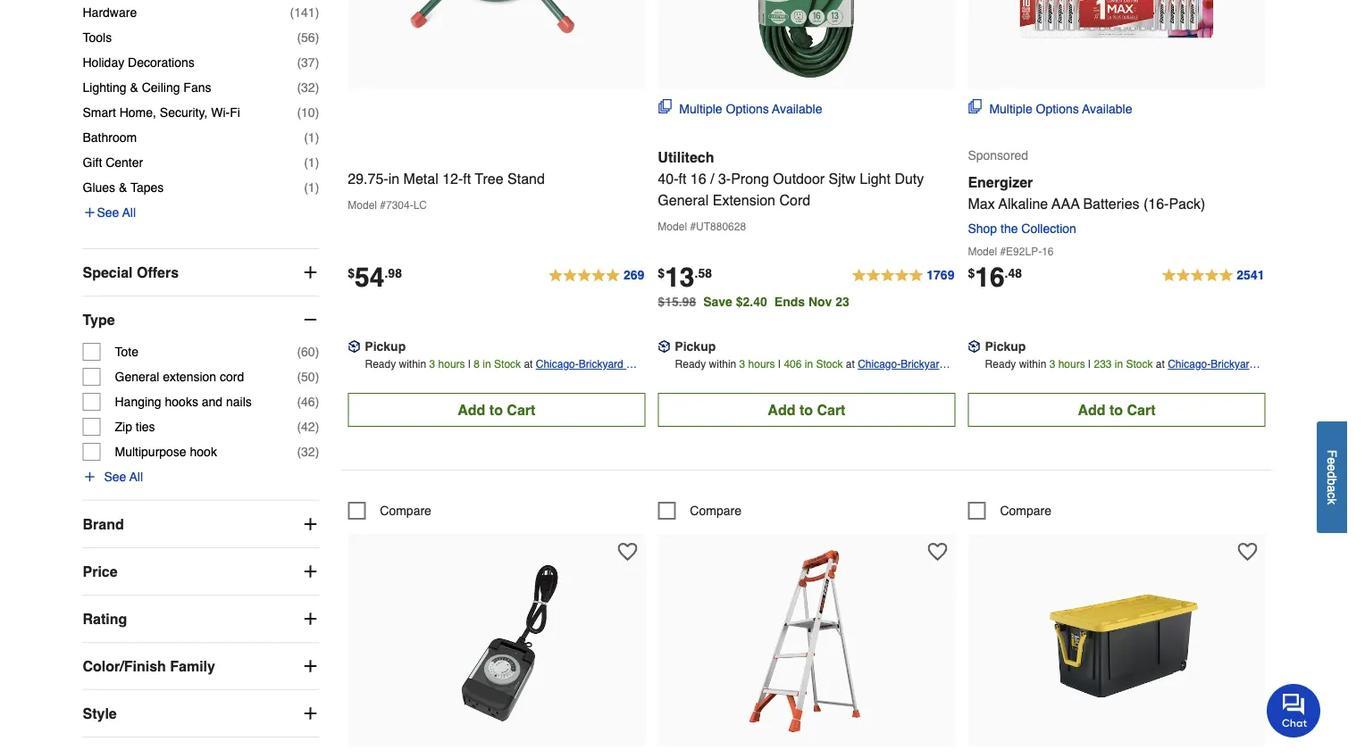 Task type: vqa. For each thing, say whether or not it's contained in the screenshot.
ready within 3 hours | 8 in stock at chicago-brickyard lowe's
yes



Task type: describe. For each thing, give the bounding box(es) containing it.
energizer
[[968, 174, 1034, 191]]

1 cart from the left
[[507, 402, 536, 419]]

multiple options available for utilitech 40-ft 16 / 3-prong outdoor sjtw light duty general extension cord "image"
[[680, 102, 823, 116]]

16 for ft
[[691, 171, 707, 187]]

hours for 233
[[1059, 359, 1086, 371]]

pack)
[[1170, 196, 1206, 212]]

outdoor
[[773, 171, 825, 187]]

at for 233
[[1156, 359, 1165, 371]]

metal
[[404, 171, 439, 187]]

54
[[355, 263, 385, 293]]

$ 16 .48
[[968, 263, 1023, 293]]

actual price $54.98 element
[[348, 263, 402, 293]]

8
[[474, 359, 480, 371]]

29.75-in metal 12-ft tree stand link
[[348, 149, 646, 190]]

a
[[1326, 486, 1340, 492]]

energizer max alkaline aaa batteries (16-pack) image
[[1019, 0, 1216, 82]]

k
[[1326, 499, 1340, 505]]

cord
[[220, 370, 244, 385]]

ft inside utilitech 40-ft 16 / 3-prong outdoor sjtw light duty general extension cord
[[679, 171, 687, 187]]

lc
[[414, 200, 427, 212]]

glues
[[83, 181, 115, 195]]

fans
[[184, 81, 211, 95]]

7304-
[[386, 200, 414, 212]]

multiple options available link for utilitech 40-ft 16 / 3-prong outdoor sjtw light duty general extension cord "image"
[[658, 99, 823, 118]]

b
[[1326, 479, 1340, 486]]

and
[[202, 396, 223, 410]]

tapes
[[131, 181, 164, 195]]

special offers button
[[83, 250, 319, 296]]

multiple options available link for energizer max alkaline aaa batteries (16-pack) image
[[968, 99, 1133, 118]]

add to cart for 1st add to cart 'button' from the right
[[1078, 402, 1156, 419]]

actual price $13.58 element
[[658, 263, 712, 293]]

center
[[106, 156, 143, 170]]

1 for &
[[308, 181, 315, 195]]

model # ut880628
[[658, 221, 746, 234]]

) for hanging hooks and nails
[[315, 396, 319, 410]]

batteries
[[1084, 196, 1140, 212]]

( 1 ) for &
[[304, 181, 319, 195]]

16 for e92lp-
[[1042, 246, 1054, 259]]

( 141 )
[[290, 6, 319, 20]]

shop
[[968, 222, 998, 236]]

aaa
[[1052, 196, 1080, 212]]

pickup for ready within 3 hours | 406 in stock at chicago-brickyard lowe's
[[675, 340, 716, 354]]

energizer max alkaline aaa batteries (16-pack)
[[968, 174, 1206, 212]]

light
[[860, 171, 891, 187]]

e92lp-
[[1007, 246, 1042, 259]]

0 vertical spatial all
[[122, 206, 136, 220]]

chicago- for ready within 3 hours | 233 in stock at chicago-brickyard lowe's
[[1168, 359, 1211, 371]]

hours for 406
[[749, 359, 776, 371]]

hanging hooks and nails
[[115, 396, 252, 410]]

at for 406
[[846, 359, 855, 371]]

$2.40
[[736, 295, 768, 310]]

29.75-in metal 12-ft tree stand
[[348, 171, 545, 187]]

) for zip ties
[[315, 421, 319, 435]]

offers
[[137, 265, 179, 281]]

1 add from the left
[[458, 402, 486, 419]]

ready for ready within 3 hours | 8 in stock at chicago-brickyard lowe's
[[365, 359, 396, 371]]

5 stars image for 54
[[548, 266, 646, 287]]

type button
[[83, 297, 319, 344]]

32 for multipurpose hook
[[301, 446, 315, 460]]

f
[[1326, 450, 1340, 458]]

1 vertical spatial general
[[115, 370, 159, 385]]

1 vertical spatial all
[[130, 471, 143, 485]]

smart
[[83, 106, 116, 120]]

( 46 )
[[297, 396, 319, 410]]

( for hardware
[[290, 6, 294, 20]]

) for holiday decorations
[[315, 56, 319, 70]]

( 37 )
[[297, 56, 319, 70]]

2 cart from the left
[[817, 402, 846, 419]]

color/finish family
[[83, 659, 215, 675]]

269
[[624, 268, 645, 283]]

1 for center
[[308, 156, 315, 170]]

2 horizontal spatial model
[[968, 246, 998, 259]]

5013943287 element
[[968, 503, 1052, 520]]

1 horizontal spatial 16
[[975, 263, 1005, 293]]

1 ft from the left
[[463, 171, 471, 187]]

| for 406
[[778, 359, 781, 371]]

46
[[301, 396, 315, 410]]

rating button
[[83, 597, 319, 643]]

plus image for style
[[301, 706, 319, 724]]

to for second add to cart 'button' from the left
[[800, 402, 813, 419]]

plus image for brand
[[301, 516, 319, 534]]

chicago- for ready within 3 hours | 8 in stock at chicago-brickyard lowe's
[[536, 359, 579, 371]]

$ for 16
[[968, 266, 975, 280]]

( 60 )
[[297, 345, 319, 360]]

duty
[[895, 171, 924, 187]]

in for ready within 3 hours | 8 in stock at chicago-brickyard lowe's
[[483, 359, 491, 371]]

within for ready within 3 hours | 8 in stock at chicago-brickyard lowe's
[[399, 359, 427, 371]]

multipurpose hook
[[115, 446, 217, 460]]

) for bathroom
[[315, 131, 319, 145]]

savings save $2.40 element
[[704, 295, 857, 310]]

lowe's for 8
[[536, 377, 569, 389]]

hours for 8
[[438, 359, 465, 371]]

2541 button
[[1161, 266, 1266, 287]]

3 add to cart button from the left
[[968, 394, 1266, 427]]

141
[[294, 6, 315, 20]]

/
[[711, 171, 715, 187]]

stand
[[508, 171, 545, 187]]

the
[[1001, 222, 1018, 236]]

multipurpose
[[115, 446, 187, 460]]

ready within 3 hours | 406 in stock at chicago-brickyard lowe's
[[675, 359, 949, 389]]

) for hardware
[[315, 6, 319, 20]]

multiple options available for energizer max alkaline aaa batteries (16-pack) image
[[990, 102, 1133, 116]]

collection
[[1022, 222, 1077, 236]]

zip ties
[[115, 421, 155, 435]]

brickyard for ready within 3 hours | 406 in stock at chicago-brickyard lowe's
[[901, 359, 946, 371]]

add to cart for second add to cart 'button' from the left
[[768, 402, 846, 419]]

( for zip ties
[[297, 421, 301, 435]]

lighting & ceiling fans
[[83, 81, 211, 95]]

( 32 ) for lighting & ceiling fans
[[297, 81, 319, 95]]

minus image
[[301, 311, 319, 329]]

3 for 8
[[430, 359, 435, 371]]

& for ceiling
[[130, 81, 138, 95]]

( for hanging hooks and nails
[[297, 396, 301, 410]]

utilitech 40-ft 16 / 3-prong outdoor sjtw light duty general extension cord image
[[709, 0, 905, 82]]

) for gift center
[[315, 156, 319, 170]]

5014300771 element
[[348, 503, 432, 520]]

2 add to cart button from the left
[[658, 394, 956, 427]]

1 vertical spatial see all
[[104, 471, 143, 485]]

cord
[[780, 192, 811, 209]]

security,
[[160, 106, 208, 120]]

1 vertical spatial see
[[104, 471, 126, 485]]

( for tote
[[297, 345, 301, 360]]

little giant ladders xtra-lite plus 5-ft aluminum type 1aa-375-lb load capacity step ladder image
[[709, 544, 905, 740]]

1769
[[927, 268, 955, 283]]

ut880628
[[696, 221, 746, 234]]

tree
[[475, 171, 504, 187]]

1 e from the top
[[1326, 458, 1340, 465]]

( for lighting & ceiling fans
[[297, 81, 301, 95]]

$ for 54
[[348, 266, 355, 280]]

holiday
[[83, 56, 124, 70]]

1 heart outline image from the left
[[618, 543, 638, 562]]

29.75-
[[348, 171, 389, 187]]

heart outline image
[[928, 543, 948, 562]]

style
[[83, 706, 117, 723]]

pickup image for ready within 3 hours | 406 in stock at chicago-brickyard lowe's
[[658, 341, 671, 353]]

general extension cord
[[115, 370, 244, 385]]

1 see all button from the top
[[83, 204, 136, 222]]

home,
[[120, 106, 156, 120]]

0 vertical spatial see
[[97, 206, 119, 220]]

general inside utilitech 40-ft 16 / 3-prong outdoor sjtw light duty general extension cord
[[658, 192, 709, 209]]

13
[[665, 263, 695, 293]]

50
[[301, 370, 315, 385]]

269 button
[[548, 266, 646, 287]]

& for tapes
[[119, 181, 127, 195]]

3 add from the left
[[1078, 402, 1106, 419]]

extension
[[713, 192, 776, 209]]

( for glues & tapes
[[304, 181, 308, 195]]

.98
[[385, 266, 402, 280]]

utilitech 40-ft 16 / 3-prong outdoor sjtw light duty general extension cord
[[658, 149, 924, 209]]

.58
[[695, 266, 712, 280]]

model for 29.75-in metal 12-ft tree stand
[[348, 200, 377, 212]]

) for smart home, security, wi-fi
[[315, 106, 319, 120]]

save
[[704, 295, 733, 310]]

tote
[[115, 345, 139, 360]]

1 ( 1 ) from the top
[[304, 131, 319, 145]]

$ 54 .98
[[348, 263, 402, 293]]

ends
[[775, 295, 805, 310]]

f e e d b a c k button
[[1317, 422, 1349, 533]]

actual price $16.48 element
[[968, 263, 1023, 293]]

$15.98
[[658, 295, 696, 310]]

lowe's for 406
[[858, 377, 891, 389]]

in for ready within 3 hours | 233 in stock at chicago-brickyard lowe's
[[1115, 359, 1124, 371]]



Task type: locate. For each thing, give the bounding box(es) containing it.
2 ready from the left
[[675, 359, 706, 371]]

ready down $ 16 .48
[[986, 359, 1017, 371]]

0 horizontal spatial options
[[726, 102, 769, 116]]

ready down $15.98 in the top of the page
[[675, 359, 706, 371]]

plus image inside brand button
[[301, 516, 319, 534]]

1
[[308, 131, 315, 145], [308, 156, 315, 170], [308, 181, 315, 195]]

0 horizontal spatial 3
[[430, 359, 435, 371]]

|
[[468, 359, 471, 371], [778, 359, 781, 371], [1089, 359, 1091, 371]]

0 vertical spatial 16
[[691, 171, 707, 187]]

pickup down $15.98 in the top of the page
[[675, 340, 716, 354]]

gift
[[83, 156, 102, 170]]

1 horizontal spatial &
[[130, 81, 138, 95]]

cart down ready within 3 hours | 8 in stock at chicago-brickyard lowe's
[[507, 402, 536, 419]]

0 horizontal spatial hours
[[438, 359, 465, 371]]

2 add to cart from the left
[[768, 402, 846, 419]]

| left '8'
[[468, 359, 471, 371]]

3 1 from the top
[[308, 181, 315, 195]]

2 to from the left
[[800, 402, 813, 419]]

3 cart from the left
[[1128, 402, 1156, 419]]

see all button
[[83, 204, 136, 222], [83, 469, 143, 487]]

( 1 ) for center
[[304, 156, 319, 170]]

3 chicago-brickyard lowe's button from the left
[[1168, 356, 1266, 389]]

to
[[490, 402, 503, 419], [800, 402, 813, 419], [1110, 402, 1124, 419]]

2 see all button from the top
[[83, 469, 143, 487]]

3 ) from the top
[[315, 56, 319, 70]]

add down 406
[[768, 402, 796, 419]]

( for multipurpose hook
[[297, 446, 301, 460]]

plus image inside rating button
[[301, 611, 319, 629]]

0 horizontal spatial multiple options available
[[680, 102, 823, 116]]

1 horizontal spatial to
[[800, 402, 813, 419]]

1 horizontal spatial ready
[[675, 359, 706, 371]]

project source commander x-large 75-gallons (300-quart) black and yellow heavy duty rolling tote with standard snap lid image
[[1019, 544, 1216, 740]]

1 3 from the left
[[430, 359, 435, 371]]

pickup down the "actual price $54.98" 'element' in the left top of the page
[[365, 340, 406, 354]]

3 left '8'
[[430, 359, 435, 371]]

1 horizontal spatial |
[[778, 359, 781, 371]]

10
[[301, 106, 315, 120]]

lowe's for 233
[[1168, 377, 1201, 389]]

stock right '8'
[[494, 359, 521, 371]]

( 56 )
[[297, 31, 319, 45]]

chicago-brickyard lowe's button for ready within 3 hours | 233 in stock at chicago-brickyard lowe's
[[1168, 356, 1266, 389]]

$ inside the $ 54 .98
[[348, 266, 355, 280]]

within left 233 at the top of page
[[1020, 359, 1047, 371]]

in inside ready within 3 hours | 406 in stock at chicago-brickyard lowe's
[[805, 359, 813, 371]]

233
[[1094, 359, 1112, 371]]

plus image
[[83, 206, 97, 220], [301, 264, 319, 282], [83, 471, 97, 485], [301, 658, 319, 676]]

0 horizontal spatial at
[[524, 359, 533, 371]]

2 options from the left
[[1036, 102, 1080, 116]]

0 horizontal spatial pickup
[[365, 340, 406, 354]]

) for glues & tapes
[[315, 181, 319, 195]]

within inside ready within 3 hours | 233 in stock at chicago-brickyard lowe's
[[1020, 359, 1047, 371]]

)
[[315, 6, 319, 20], [315, 31, 319, 45], [315, 56, 319, 70], [315, 81, 319, 95], [315, 106, 319, 120], [315, 131, 319, 145], [315, 156, 319, 170], [315, 181, 319, 195], [315, 345, 319, 360], [315, 370, 319, 385], [315, 396, 319, 410], [315, 421, 319, 435], [315, 446, 319, 460]]

1 horizontal spatial $
[[658, 266, 665, 280]]

1 compare from the left
[[380, 504, 432, 519]]

ready inside ready within 3 hours | 233 in stock at chicago-brickyard lowe's
[[986, 359, 1017, 371]]

stock inside ready within 3 hours | 8 in stock at chicago-brickyard lowe's
[[494, 359, 521, 371]]

1 brickyard from the left
[[579, 359, 624, 371]]

see all down glues & tapes
[[97, 206, 136, 220]]

holiday decorations
[[83, 56, 195, 70]]

ready within 3 hours | 233 in stock at chicago-brickyard lowe's
[[986, 359, 1259, 389]]

compare for 5014114195 element
[[690, 504, 742, 519]]

1 hours from the left
[[438, 359, 465, 371]]

multiple options available link up sponsored
[[968, 99, 1133, 118]]

hours inside ready within 3 hours | 406 in stock at chicago-brickyard lowe's
[[749, 359, 776, 371]]

$ inside $ 16 .48
[[968, 266, 975, 280]]

$
[[348, 266, 355, 280], [658, 266, 665, 280], [968, 266, 975, 280]]

3 $ from the left
[[968, 266, 975, 280]]

compare for 5013943287 element
[[1001, 504, 1052, 519]]

chicago-brickyard lowe's button
[[536, 356, 646, 389], [858, 356, 956, 389], [1168, 356, 1266, 389]]

1 within from the left
[[399, 359, 427, 371]]

2 chicago-brickyard lowe's button from the left
[[858, 356, 956, 389]]

ft down utilitech
[[679, 171, 687, 187]]

$15.98 save $2.40 ends nov 23
[[658, 295, 850, 310]]

1 horizontal spatial #
[[690, 221, 696, 234]]

1 $ from the left
[[348, 266, 355, 280]]

2 horizontal spatial #
[[1001, 246, 1007, 259]]

0 horizontal spatial $
[[348, 266, 355, 280]]

model for 40-ft 16 / 3-prong outdoor sjtw light duty general extension cord
[[658, 221, 687, 234]]

max
[[968, 196, 995, 212]]

brickyard inside ready within 3 hours | 8 in stock at chicago-brickyard lowe's
[[579, 359, 624, 371]]

1 horizontal spatial chicago-brickyard lowe's button
[[858, 356, 956, 389]]

10 ) from the top
[[315, 370, 319, 385]]

add to cart down ready within 3 hours | 8 in stock at chicago-brickyard lowe's
[[458, 402, 536, 419]]

3 ( 1 ) from the top
[[304, 181, 319, 195]]

0 horizontal spatial cart
[[507, 402, 536, 419]]

$ right the 1769 at the right
[[968, 266, 975, 280]]

wi-
[[211, 106, 230, 120]]

0 horizontal spatial chicago-
[[536, 359, 579, 371]]

decorations
[[128, 56, 195, 70]]

1 horizontal spatial chicago-
[[858, 359, 901, 371]]

all down "multipurpose"
[[130, 471, 143, 485]]

2 horizontal spatial stock
[[1127, 359, 1153, 371]]

$ left .98
[[348, 266, 355, 280]]

compare inside 5014114195 element
[[690, 504, 742, 519]]

plus image inside style button
[[301, 706, 319, 724]]

3 pickup from the left
[[985, 340, 1026, 354]]

3 for 233
[[1050, 359, 1056, 371]]

1 add to cart button from the left
[[348, 394, 646, 427]]

32 down ( 37 )
[[301, 81, 315, 95]]

stock
[[494, 359, 521, 371], [816, 359, 843, 371], [1127, 359, 1153, 371]]

2 5 stars image from the left
[[851, 266, 956, 287]]

stock for 406
[[816, 359, 843, 371]]

1 horizontal spatial add
[[768, 402, 796, 419]]

2 horizontal spatial to
[[1110, 402, 1124, 419]]

see all down "multipurpose"
[[104, 471, 143, 485]]

d
[[1326, 472, 1340, 479]]

lowe's inside ready within 3 hours | 233 in stock at chicago-brickyard lowe's
[[1168, 377, 1201, 389]]

add down 233 at the top of page
[[1078, 402, 1106, 419]]

0 vertical spatial general
[[658, 192, 709, 209]]

# for 29.75-in metal 12-ft tree stand
[[380, 200, 386, 212]]

at right '8'
[[524, 359, 533, 371]]

) for multipurpose hook
[[315, 446, 319, 460]]

1 horizontal spatial pickup image
[[658, 341, 671, 353]]

3-
[[719, 171, 731, 187]]

5 stars image for 16
[[1161, 266, 1266, 287]]

) for tools
[[315, 31, 319, 45]]

add to cart button down ready within 3 hours | 233 in stock at chicago-brickyard lowe's
[[968, 394, 1266, 427]]

1 multiple options available from the left
[[680, 102, 823, 116]]

0 horizontal spatial pickup image
[[348, 341, 360, 353]]

3 at from the left
[[1156, 359, 1165, 371]]

2 heart outline image from the left
[[1238, 543, 1258, 562]]

0 horizontal spatial model
[[348, 200, 377, 212]]

ready inside ready within 3 hours | 8 in stock at chicago-brickyard lowe's
[[365, 359, 396, 371]]

1 multiple from the left
[[680, 102, 723, 116]]

gift center
[[83, 156, 143, 170]]

options up "energizer max alkaline aaa batteries (16-pack)"
[[1036, 102, 1080, 116]]

( 32 ) down 42
[[297, 446, 319, 460]]

stock right 233 at the top of page
[[1127, 359, 1153, 371]]

pickup for ready within 3 hours | 233 in stock at chicago-brickyard lowe's
[[985, 340, 1026, 354]]

all
[[122, 206, 136, 220], [130, 471, 143, 485]]

2 horizontal spatial hours
[[1059, 359, 1086, 371]]

2 vertical spatial 1
[[308, 181, 315, 195]]

in right 406
[[805, 359, 813, 371]]

1 horizontal spatial heart outline image
[[1238, 543, 1258, 562]]

1 chicago-brickyard lowe's button from the left
[[536, 356, 646, 389]]

2 hours from the left
[[749, 359, 776, 371]]

in right 233 at the top of page
[[1115, 359, 1124, 371]]

add
[[458, 402, 486, 419], [768, 402, 796, 419], [1078, 402, 1106, 419]]

e up b
[[1326, 465, 1340, 472]]

2 horizontal spatial lowe's
[[1168, 377, 1201, 389]]

ready for ready within 3 hours | 406 in stock at chicago-brickyard lowe's
[[675, 359, 706, 371]]

to for third add to cart 'button' from right
[[490, 402, 503, 419]]

1 horizontal spatial model
[[658, 221, 687, 234]]

6 ) from the top
[[315, 131, 319, 145]]

2 ( 32 ) from the top
[[297, 446, 319, 460]]

was price $15.98 element
[[658, 291, 704, 310]]

1 ready from the left
[[365, 359, 396, 371]]

3 inside ready within 3 hours | 233 in stock at chicago-brickyard lowe's
[[1050, 359, 1056, 371]]

) for lighting & ceiling fans
[[315, 81, 319, 95]]

| for 8
[[468, 359, 471, 371]]

0 horizontal spatial add
[[458, 402, 486, 419]]

( 10 )
[[297, 106, 319, 120]]

# down 29.75-
[[380, 200, 386, 212]]

multiple for energizer max alkaline aaa batteries (16-pack) image
[[990, 102, 1033, 116]]

2 horizontal spatial ready
[[986, 359, 1017, 371]]

16 left /
[[691, 171, 707, 187]]

3 | from the left
[[1089, 359, 1091, 371]]

plus image for price
[[301, 564, 319, 581]]

2 horizontal spatial brickyard
[[1211, 359, 1256, 371]]

hours inside ready within 3 hours | 8 in stock at chicago-brickyard lowe's
[[438, 359, 465, 371]]

2 ft from the left
[[679, 171, 687, 187]]

| inside ready within 3 hours | 8 in stock at chicago-brickyard lowe's
[[468, 359, 471, 371]]

2 horizontal spatial 5 stars image
[[1161, 266, 1266, 287]]

ends nov 23 element
[[775, 295, 857, 310]]

0 horizontal spatial add to cart button
[[348, 394, 646, 427]]

ready for ready within 3 hours | 233 in stock at chicago-brickyard lowe's
[[986, 359, 1017, 371]]

options for energizer max alkaline aaa batteries (16-pack) image
[[1036, 102, 1080, 116]]

see down "multipurpose"
[[104, 471, 126, 485]]

2 available from the left
[[1083, 102, 1133, 116]]

heart outline image
[[618, 543, 638, 562], [1238, 543, 1258, 562]]

compare for 5014300771 "element" at the bottom
[[380, 504, 432, 519]]

0 vertical spatial ( 1 )
[[304, 131, 319, 145]]

0 horizontal spatial general
[[115, 370, 159, 385]]

1 | from the left
[[468, 359, 471, 371]]

( 50 )
[[297, 370, 319, 385]]

hours inside ready within 3 hours | 233 in stock at chicago-brickyard lowe's
[[1059, 359, 1086, 371]]

0 horizontal spatial |
[[468, 359, 471, 371]]

stock right 406
[[816, 359, 843, 371]]

pickup image down $15.98 in the top of the page
[[658, 341, 671, 353]]

2 multiple options available from the left
[[990, 102, 1133, 116]]

stock inside ready within 3 hours | 233 in stock at chicago-brickyard lowe's
[[1127, 359, 1153, 371]]

lighting
[[83, 81, 127, 95]]

0 vertical spatial &
[[130, 81, 138, 95]]

1 available from the left
[[772, 102, 823, 116]]

1 horizontal spatial brickyard
[[901, 359, 946, 371]]

0 vertical spatial see all button
[[83, 204, 136, 222]]

2 vertical spatial ( 1 )
[[304, 181, 319, 195]]

ft left tree
[[463, 171, 471, 187]]

zip
[[115, 421, 132, 435]]

2 32 from the top
[[301, 446, 315, 460]]

within down save
[[709, 359, 737, 371]]

37
[[301, 56, 315, 70]]

to down ready within 3 hours | 8 in stock at chicago-brickyard lowe's
[[490, 402, 503, 419]]

1 multiple options available link from the left
[[658, 99, 823, 118]]

ready right "60"
[[365, 359, 396, 371]]

( 32 )
[[297, 81, 319, 95], [297, 446, 319, 460]]

| left 406
[[778, 359, 781, 371]]

2 horizontal spatial add to cart button
[[968, 394, 1266, 427]]

undefined 29.75-in metal 12-ft tree stand image
[[398, 0, 595, 82]]

1 horizontal spatial stock
[[816, 359, 843, 371]]

hooks
[[165, 396, 198, 410]]

13 ) from the top
[[315, 446, 319, 460]]

0 horizontal spatial multiple
[[680, 102, 723, 116]]

chat invite button image
[[1267, 684, 1322, 738]]

plus image
[[301, 516, 319, 534], [301, 564, 319, 581], [301, 611, 319, 629], [301, 706, 319, 724]]

1 stock from the left
[[494, 359, 521, 371]]

to down ready within 3 hours | 406 in stock at chicago-brickyard lowe's
[[800, 402, 813, 419]]

hours left 233 at the top of page
[[1059, 359, 1086, 371]]

compare inside 5014300771 "element"
[[380, 504, 432, 519]]

0 vertical spatial #
[[380, 200, 386, 212]]

available
[[772, 102, 823, 116], [1083, 102, 1133, 116]]

4 ) from the top
[[315, 81, 319, 95]]

1 horizontal spatial 5 stars image
[[851, 266, 956, 287]]

in right '8'
[[483, 359, 491, 371]]

3 for 406
[[740, 359, 746, 371]]

pickup image
[[348, 341, 360, 353], [658, 341, 671, 353]]

0 horizontal spatial compare
[[380, 504, 432, 519]]

16 down collection at the top of page
[[1042, 246, 1054, 259]]

$ for 13
[[658, 266, 665, 280]]

23
[[836, 295, 850, 310]]

color/finish family button
[[83, 644, 319, 690]]

( for holiday decorations
[[297, 56, 301, 70]]

( for gift center
[[304, 156, 308, 170]]

2 horizontal spatial compare
[[1001, 504, 1052, 519]]

1 horizontal spatial multiple options available link
[[968, 99, 1133, 118]]

smart home, security, wi-fi
[[83, 106, 240, 120]]

1 horizontal spatial 3
[[740, 359, 746, 371]]

hours left 406
[[749, 359, 776, 371]]

3 chicago- from the left
[[1168, 359, 1211, 371]]

2 horizontal spatial at
[[1156, 359, 1165, 371]]

options for utilitech 40-ft 16 / 3-prong outdoor sjtw light duty general extension cord "image"
[[726, 102, 769, 116]]

color/finish
[[83, 659, 166, 675]]

shop the collection
[[968, 222, 1077, 236]]

multiple options available up the prong
[[680, 102, 823, 116]]

available down utilitech 40-ft 16 / 3-prong outdoor sjtw light duty general extension cord "image"
[[772, 102, 823, 116]]

2 horizontal spatial 3
[[1050, 359, 1056, 371]]

chicago- right '8'
[[536, 359, 579, 371]]

chicago- inside ready within 3 hours | 233 in stock at chicago-brickyard lowe's
[[1168, 359, 1211, 371]]

# up .48
[[1001, 246, 1007, 259]]

multiple options available link up the prong
[[658, 99, 823, 118]]

11 ) from the top
[[315, 396, 319, 410]]

3 compare from the left
[[1001, 504, 1052, 519]]

add down ready within 3 hours | 8 in stock at chicago-brickyard lowe's
[[458, 402, 486, 419]]

32 down 42
[[301, 446, 315, 460]]

5 stars image containing 269
[[548, 266, 646, 287]]

1 horizontal spatial hours
[[749, 359, 776, 371]]

2 horizontal spatial |
[[1089, 359, 1091, 371]]

0 horizontal spatial within
[[399, 359, 427, 371]]

at right 406
[[846, 359, 855, 371]]

1 horizontal spatial general
[[658, 192, 709, 209]]

$ right 269
[[658, 266, 665, 280]]

56
[[301, 31, 315, 45]]

cart down ready within 3 hours | 233 in stock at chicago-brickyard lowe's
[[1128, 402, 1156, 419]]

special
[[83, 265, 133, 281]]

type
[[83, 312, 115, 328]]

chicago- for ready within 3 hours | 406 in stock at chicago-brickyard lowe's
[[858, 359, 901, 371]]

ties
[[136, 421, 155, 435]]

( for smart home, security, wi-fi
[[297, 106, 301, 120]]

0 horizontal spatial available
[[772, 102, 823, 116]]

pickup right pickup image
[[985, 340, 1026, 354]]

1 1 from the top
[[308, 131, 315, 145]]

style button
[[83, 691, 319, 738]]

within for ready within 3 hours | 233 in stock at chicago-brickyard lowe's
[[1020, 359, 1047, 371]]

12 ) from the top
[[315, 421, 319, 435]]

see all
[[97, 206, 136, 220], [104, 471, 143, 485]]

ready within 3 hours | 8 in stock at chicago-brickyard lowe's
[[365, 359, 627, 389]]

at for 8
[[524, 359, 533, 371]]

2 plus image from the top
[[301, 564, 319, 581]]

add to cart down ready within 3 hours | 406 in stock at chicago-brickyard lowe's
[[768, 402, 846, 419]]

general up hanging
[[115, 370, 159, 385]]

32 for lighting & ceiling fans
[[301, 81, 315, 95]]

3 brickyard from the left
[[1211, 359, 1256, 371]]

# for 40-ft 16 / 3-prong outdoor sjtw light duty general extension cord
[[690, 221, 696, 234]]

3 hours from the left
[[1059, 359, 1086, 371]]

3 5 stars image from the left
[[1161, 266, 1266, 287]]

2 brickyard from the left
[[901, 359, 946, 371]]

3 inside ready within 3 hours | 8 in stock at chicago-brickyard lowe's
[[430, 359, 435, 371]]

chicago-brickyard lowe's button for ready within 3 hours | 406 in stock at chicago-brickyard lowe's
[[858, 356, 956, 389]]

4 plus image from the top
[[301, 706, 319, 724]]

3 lowe's from the left
[[1168, 377, 1201, 389]]

options up the prong
[[726, 102, 769, 116]]

plus image inside price button
[[301, 564, 319, 581]]

stock for 233
[[1127, 359, 1153, 371]]

nails
[[226, 396, 252, 410]]

model down shop
[[968, 246, 998, 259]]

1 vertical spatial &
[[119, 181, 127, 195]]

multiple up utilitech
[[680, 102, 723, 116]]

0 horizontal spatial stock
[[494, 359, 521, 371]]

special offers
[[83, 265, 179, 281]]

2 pickup image from the left
[[658, 341, 671, 353]]

0 vertical spatial model
[[348, 200, 377, 212]]

5 stars image
[[548, 266, 646, 287], [851, 266, 956, 287], [1161, 266, 1266, 287]]

3 3 from the left
[[1050, 359, 1056, 371]]

( for tools
[[297, 31, 301, 45]]

2 horizontal spatial add
[[1078, 402, 1106, 419]]

& up the home,
[[130, 81, 138, 95]]

f e e d b a c k
[[1326, 450, 1340, 505]]

price button
[[83, 549, 319, 596]]

add to cart button down ready within 3 hours | 406 in stock at chicago-brickyard lowe's
[[658, 394, 956, 427]]

# up .58
[[690, 221, 696, 234]]

1 horizontal spatial ft
[[679, 171, 687, 187]]

8 ) from the top
[[315, 181, 319, 195]]

general
[[658, 192, 709, 209], [115, 370, 159, 385]]

hours left '8'
[[438, 359, 465, 371]]

3 left 233 at the top of page
[[1050, 359, 1056, 371]]

3 inside ready within 3 hours | 406 in stock at chicago-brickyard lowe's
[[740, 359, 746, 371]]

1 horizontal spatial cart
[[817, 402, 846, 419]]

1 32 from the top
[[301, 81, 315, 95]]

16
[[691, 171, 707, 187], [1042, 246, 1054, 259], [975, 263, 1005, 293]]

1 pickup from the left
[[365, 340, 406, 354]]

model down 29.75-
[[348, 200, 377, 212]]

plus image inside special offers button
[[301, 264, 319, 282]]

within inside ready within 3 hours | 406 in stock at chicago-brickyard lowe's
[[709, 359, 737, 371]]

1 lowe's from the left
[[536, 377, 569, 389]]

all down glues & tapes
[[122, 206, 136, 220]]

2 stock from the left
[[816, 359, 843, 371]]

3 plus image from the top
[[301, 611, 319, 629]]

2 e from the top
[[1326, 465, 1340, 472]]

model left ut880628
[[658, 221, 687, 234]]

2 | from the left
[[778, 359, 781, 371]]

1 at from the left
[[524, 359, 533, 371]]

5014114195 element
[[658, 503, 742, 520]]

1 vertical spatial 16
[[1042, 246, 1054, 259]]

see down glues
[[97, 206, 119, 220]]

chicago- inside ready within 3 hours | 406 in stock at chicago-brickyard lowe's
[[858, 359, 901, 371]]

2 $ from the left
[[658, 266, 665, 280]]

pickup image for ready within 3 hours | 8 in stock at chicago-brickyard lowe's
[[348, 341, 360, 353]]

| inside ready within 3 hours | 406 in stock at chicago-brickyard lowe's
[[778, 359, 781, 371]]

brickyard for ready within 3 hours | 8 in stock at chicago-brickyard lowe's
[[579, 359, 624, 371]]

1 ) from the top
[[315, 6, 319, 20]]

1 add to cart from the left
[[458, 402, 536, 419]]

available for energizer max alkaline aaa batteries (16-pack) image
[[1083, 102, 1133, 116]]

at right 233 at the top of page
[[1156, 359, 1165, 371]]

| for 233
[[1089, 359, 1091, 371]]

hardware
[[83, 6, 137, 20]]

cart
[[507, 402, 536, 419], [817, 402, 846, 419], [1128, 402, 1156, 419]]

at inside ready within 3 hours | 233 in stock at chicago-brickyard lowe's
[[1156, 359, 1165, 371]]

.48
[[1005, 266, 1023, 280]]

cart down ready within 3 hours | 406 in stock at chicago-brickyard lowe's
[[817, 402, 846, 419]]

1 horizontal spatial at
[[846, 359, 855, 371]]

brickyard inside ready within 3 hours | 233 in stock at chicago-brickyard lowe's
[[1211, 359, 1256, 371]]

1 horizontal spatial lowe's
[[858, 377, 891, 389]]

to for 1st add to cart 'button' from the right
[[1110, 402, 1124, 419]]

plus image for rating
[[301, 611, 319, 629]]

| inside ready within 3 hours | 233 in stock at chicago-brickyard lowe's
[[1089, 359, 1091, 371]]

compare
[[380, 504, 432, 519], [690, 504, 742, 519], [1001, 504, 1052, 519]]

1 options from the left
[[726, 102, 769, 116]]

lowe's inside ready within 3 hours | 8 in stock at chicago-brickyard lowe's
[[536, 377, 569, 389]]

5 ) from the top
[[315, 106, 319, 120]]

2 lowe's from the left
[[858, 377, 891, 389]]

1 horizontal spatial add to cart button
[[658, 394, 956, 427]]

0 horizontal spatial chicago-brickyard lowe's button
[[536, 356, 646, 389]]

1 horizontal spatial compare
[[690, 504, 742, 519]]

add to cart down ready within 3 hours | 233 in stock at chicago-brickyard lowe's
[[1078, 402, 1156, 419]]

available for utilitech 40-ft 16 / 3-prong outdoor sjtw light duty general extension cord "image"
[[772, 102, 823, 116]]

0 horizontal spatial add to cart
[[458, 402, 536, 419]]

1 horizontal spatial add to cart
[[768, 402, 846, 419]]

pickup image
[[968, 341, 981, 353]]

0 horizontal spatial ready
[[365, 359, 396, 371]]

5 stars image for 13
[[851, 266, 956, 287]]

2 horizontal spatial chicago-brickyard lowe's button
[[1168, 356, 1266, 389]]

in for ready within 3 hours | 406 in stock at chicago-brickyard lowe's
[[805, 359, 813, 371]]

e up d
[[1326, 458, 1340, 465]]

1 ( 32 ) from the top
[[297, 81, 319, 95]]

in left metal on the top left of the page
[[389, 171, 400, 187]]

extension
[[163, 370, 216, 385]]

in inside ready within 3 hours | 8 in stock at chicago-brickyard lowe's
[[483, 359, 491, 371]]

2 ( 1 ) from the top
[[304, 156, 319, 170]]

0 horizontal spatial to
[[490, 402, 503, 419]]

1 vertical spatial ( 1 )
[[304, 156, 319, 170]]

to down ready within 3 hours | 233 in stock at chicago-brickyard lowe's
[[1110, 402, 1124, 419]]

prong
[[731, 171, 769, 187]]

multiple options available up sponsored
[[990, 102, 1133, 116]]

utilitech 15-amps 125-volt 2-outlet plug-in countdown indoor or outdoor lighting timer image
[[398, 544, 595, 740]]

9 ) from the top
[[315, 345, 319, 360]]

within
[[399, 359, 427, 371], [709, 359, 737, 371], [1020, 359, 1047, 371]]

1 plus image from the top
[[301, 516, 319, 534]]

stock inside ready within 3 hours | 406 in stock at chicago-brickyard lowe's
[[816, 359, 843, 371]]

1 vertical spatial see all button
[[83, 469, 143, 487]]

0 horizontal spatial ft
[[463, 171, 471, 187]]

2541
[[1237, 268, 1265, 283]]

pickup image right "60"
[[348, 341, 360, 353]]

2 within from the left
[[709, 359, 737, 371]]

3 left 406
[[740, 359, 746, 371]]

model # 7304-lc
[[348, 200, 427, 212]]

within for ready within 3 hours | 406 in stock at chicago-brickyard lowe's
[[709, 359, 737, 371]]

at inside ready within 3 hours | 8 in stock at chicago-brickyard lowe's
[[524, 359, 533, 371]]

c
[[1326, 492, 1340, 499]]

2 vertical spatial #
[[1001, 246, 1007, 259]]

2 vertical spatial 16
[[975, 263, 1005, 293]]

utilitech
[[658, 149, 715, 166]]

plus image inside color/finish family button
[[301, 658, 319, 676]]

(16-
[[1144, 196, 1170, 212]]

2 1 from the top
[[308, 156, 315, 170]]

multiple for utilitech 40-ft 16 / 3-prong outdoor sjtw light duty general extension cord "image"
[[680, 102, 723, 116]]

add to cart for third add to cart 'button' from right
[[458, 402, 536, 419]]

#
[[380, 200, 386, 212], [690, 221, 696, 234], [1001, 246, 1007, 259]]

0 horizontal spatial #
[[380, 200, 386, 212]]

1 horizontal spatial within
[[709, 359, 737, 371]]

16 inside utilitech 40-ft 16 / 3-prong outdoor sjtw light duty general extension cord
[[691, 171, 707, 187]]

within inside ready within 3 hours | 8 in stock at chicago-brickyard lowe's
[[399, 359, 427, 371]]

stock for 8
[[494, 359, 521, 371]]

pickup for ready within 3 hours | 8 in stock at chicago-brickyard lowe's
[[365, 340, 406, 354]]

5 stars image containing 2541
[[1161, 266, 1266, 287]]

1 vertical spatial #
[[690, 221, 696, 234]]

( 32 ) down ( 37 )
[[297, 81, 319, 95]]

( for bathroom
[[304, 131, 308, 145]]

alkaline
[[999, 196, 1049, 212]]

1 5 stars image from the left
[[548, 266, 646, 287]]

&
[[130, 81, 138, 95], [119, 181, 127, 195]]

lowe's inside ready within 3 hours | 406 in stock at chicago-brickyard lowe's
[[858, 377, 891, 389]]

see all button down "multipurpose"
[[83, 469, 143, 487]]

hook
[[190, 446, 217, 460]]

$ inside $ 13 .58
[[658, 266, 665, 280]]

3 ready from the left
[[986, 359, 1017, 371]]

) for general extension cord
[[315, 370, 319, 385]]

available down energizer max alkaline aaa batteries (16-pack) image
[[1083, 102, 1133, 116]]

2 add from the left
[[768, 402, 796, 419]]

2 pickup from the left
[[675, 340, 716, 354]]

0 horizontal spatial lowe's
[[536, 377, 569, 389]]

within left '8'
[[399, 359, 427, 371]]

chicago- inside ready within 3 hours | 8 in stock at chicago-brickyard lowe's
[[536, 359, 579, 371]]

add to cart button down ready within 3 hours | 8 in stock at chicago-brickyard lowe's
[[348, 394, 646, 427]]

see all button down glues
[[83, 204, 136, 222]]

0 vertical spatial 1
[[308, 131, 315, 145]]

& right glues
[[119, 181, 127, 195]]

0 horizontal spatial 5 stars image
[[548, 266, 646, 287]]

60
[[301, 345, 315, 360]]

chicago- right 406
[[858, 359, 901, 371]]

2 horizontal spatial cart
[[1128, 402, 1156, 419]]

3 add to cart from the left
[[1078, 402, 1156, 419]]

2 horizontal spatial within
[[1020, 359, 1047, 371]]

compare inside 5013943287 element
[[1001, 504, 1052, 519]]

2 chicago- from the left
[[858, 359, 901, 371]]

2 multiple from the left
[[990, 102, 1033, 116]]

0 horizontal spatial &
[[119, 181, 127, 195]]

0 vertical spatial ( 32 )
[[297, 81, 319, 95]]

2 multiple options available link from the left
[[968, 99, 1133, 118]]

hours
[[438, 359, 465, 371], [749, 359, 776, 371], [1059, 359, 1086, 371]]

16 down the model # e92lp-16 at the right top of the page
[[975, 263, 1005, 293]]

at inside ready within 3 hours | 406 in stock at chicago-brickyard lowe's
[[846, 359, 855, 371]]

multiple up sponsored
[[990, 102, 1033, 116]]

brickyard for ready within 3 hours | 233 in stock at chicago-brickyard lowe's
[[1211, 359, 1256, 371]]

in inside ready within 3 hours | 233 in stock at chicago-brickyard lowe's
[[1115, 359, 1124, 371]]

ready inside ready within 3 hours | 406 in stock at chicago-brickyard lowe's
[[675, 359, 706, 371]]

brickyard inside ready within 3 hours | 406 in stock at chicago-brickyard lowe's
[[901, 359, 946, 371]]

1 horizontal spatial pickup
[[675, 340, 716, 354]]

406
[[784, 359, 802, 371]]

12-
[[443, 171, 463, 187]]

3 to from the left
[[1110, 402, 1124, 419]]

1 pickup image from the left
[[348, 341, 360, 353]]

chicago-brickyard lowe's button for ready within 3 hours | 8 in stock at chicago-brickyard lowe's
[[536, 356, 646, 389]]

| left 233 at the top of page
[[1089, 359, 1091, 371]]

5 stars image containing 1769
[[851, 266, 956, 287]]

1 chicago- from the left
[[536, 359, 579, 371]]

( 32 ) for multipurpose hook
[[297, 446, 319, 460]]

0 horizontal spatial brickyard
[[579, 359, 624, 371]]

7 ) from the top
[[315, 156, 319, 170]]

general down the 40-
[[658, 192, 709, 209]]

chicago- right 233 at the top of page
[[1168, 359, 1211, 371]]

pickup
[[365, 340, 406, 354], [675, 340, 716, 354], [985, 340, 1026, 354]]

3 stock from the left
[[1127, 359, 1153, 371]]

1 horizontal spatial multiple options available
[[990, 102, 1133, 116]]

1 to from the left
[[490, 402, 503, 419]]

2 compare from the left
[[690, 504, 742, 519]]

0 vertical spatial see all
[[97, 206, 136, 220]]

1 horizontal spatial available
[[1083, 102, 1133, 116]]



